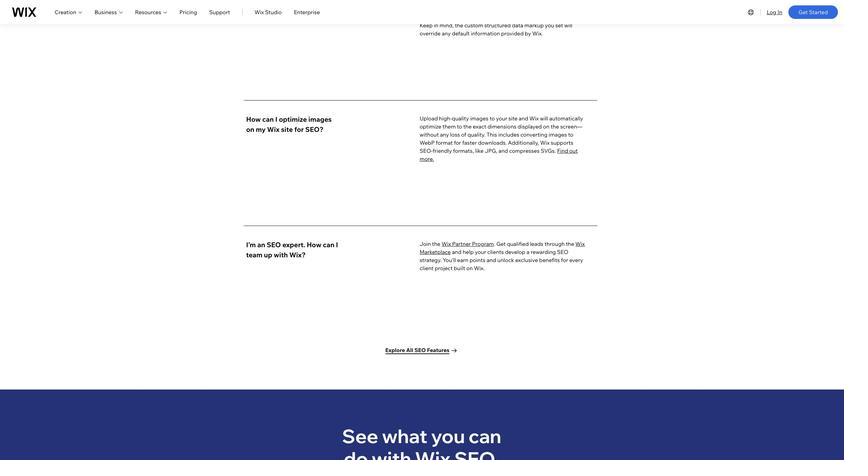 Task type: vqa. For each thing, say whether or not it's contained in the screenshot.
optimize within How can I optimize images on my Wix site for SEO?
yes



Task type: locate. For each thing, give the bounding box(es) containing it.
and right jpg,
[[499, 147, 509, 154]]

1 horizontal spatial you
[[546, 22, 555, 29]]

2 horizontal spatial on
[[544, 123, 550, 130]]

1 horizontal spatial with
[[372, 447, 412, 460]]

markup
[[525, 22, 544, 29]]

with
[[274, 251, 288, 259], [372, 447, 412, 460]]

keep
[[420, 22, 433, 29]]

wix. down markup
[[533, 30, 544, 37]]

wix inside see what you can do with wix seo.
[[415, 447, 451, 460]]

your inside and help your clients develop a rewarding seo strategy. you'll earn points and unlock exclusive benefits for every client project built on wix.
[[475, 249, 487, 255]]

images up supports
[[549, 131, 568, 138]]

1 vertical spatial you
[[432, 424, 465, 448]]

default
[[452, 30, 470, 37]]

wix. down points
[[474, 265, 485, 272]]

get
[[799, 9, 809, 15], [497, 241, 506, 247]]

business
[[95, 9, 117, 15]]

0 horizontal spatial get
[[497, 241, 506, 247]]

1 vertical spatial site
[[281, 125, 293, 134]]

site inside how can i optimize images on my wix site for seo?
[[281, 125, 293, 134]]

for left 'every' in the bottom of the page
[[562, 257, 569, 263]]

1 vertical spatial any
[[440, 131, 449, 138]]

0 vertical spatial you
[[546, 22, 555, 29]]

you inside keep in mind, the custom structured data markup you set will override any default information provided by wix.
[[546, 22, 555, 29]]

2 horizontal spatial for
[[562, 257, 569, 263]]

on right built
[[467, 265, 473, 272]]

wix partner program link
[[442, 241, 494, 247]]

0 horizontal spatial how
[[246, 115, 261, 123]]

1 vertical spatial with
[[372, 447, 412, 460]]

get right .
[[497, 241, 506, 247]]

0 horizontal spatial on
[[246, 125, 255, 134]]

1 horizontal spatial your
[[497, 115, 508, 122]]

and help your clients develop a rewarding seo strategy. you'll earn points and unlock exclusive benefits for every client project built on wix.
[[420, 249, 584, 272]]

0 horizontal spatial images
[[309, 115, 332, 123]]

quality.
[[468, 131, 486, 138]]

2 vertical spatial for
[[562, 257, 569, 263]]

any inside upload high-quality images to your site and wix will automatically optimize them to the exact dimensions displayed on the screen— without any loss of quality. this includes converting images to webp format for faster downloads. additionally, wix supports seo-friendly formats, like jpg, and compresses svgs.
[[440, 131, 449, 138]]

keep in mind, the custom structured data markup you set will override any default information provided by wix.
[[420, 22, 573, 37]]

0 horizontal spatial can
[[263, 115, 274, 123]]

through
[[545, 241, 565, 247]]

my
[[256, 125, 266, 134]]

0 horizontal spatial optimize
[[279, 115, 307, 123]]

will right set
[[565, 22, 573, 29]]

supports
[[551, 139, 574, 146]]

rewarding
[[531, 249, 556, 255]]

0 horizontal spatial seo
[[267, 241, 281, 249]]

i inside "i'm an seo expert. how can i team up with wix?"
[[336, 241, 338, 249]]

0 horizontal spatial wix.
[[474, 265, 485, 272]]

qualified
[[507, 241, 529, 247]]

.
[[494, 241, 496, 247]]

will
[[565, 22, 573, 29], [541, 115, 549, 122]]

features
[[427, 347, 450, 353]]

any up format
[[440, 131, 449, 138]]

business button
[[95, 8, 123, 16]]

site up dimensions
[[509, 115, 518, 122]]

seo for expert.
[[267, 241, 281, 249]]

on
[[544, 123, 550, 130], [246, 125, 255, 134], [467, 265, 473, 272]]

2 vertical spatial can
[[469, 424, 502, 448]]

includes
[[499, 131, 520, 138]]

to down quality
[[457, 123, 463, 130]]

seo down the through
[[558, 249, 569, 255]]

exact
[[473, 123, 487, 130]]

on left my in the top of the page
[[246, 125, 255, 134]]

1 vertical spatial i
[[336, 241, 338, 249]]

1 horizontal spatial will
[[565, 22, 573, 29]]

how up my in the top of the page
[[246, 115, 261, 123]]

1 horizontal spatial i
[[336, 241, 338, 249]]

1 horizontal spatial wix.
[[533, 30, 544, 37]]

support link
[[209, 8, 230, 16]]

site
[[509, 115, 518, 122], [281, 125, 293, 134]]

1 vertical spatial to
[[457, 123, 463, 130]]

2 horizontal spatial can
[[469, 424, 502, 448]]

1 horizontal spatial can
[[323, 241, 335, 249]]

information
[[471, 30, 500, 37]]

seo
[[267, 241, 281, 249], [558, 249, 569, 255], [415, 347, 426, 353]]

0 vertical spatial to
[[490, 115, 495, 122]]

1 vertical spatial how
[[307, 241, 322, 249]]

wix studio
[[255, 9, 282, 15]]

optimize up without at the top
[[420, 123, 442, 130]]

images inside how can i optimize images on my wix site for seo?
[[309, 115, 332, 123]]

seo inside "i'm an seo expert. how can i team up with wix?"
[[267, 241, 281, 249]]

team
[[246, 251, 263, 259]]

1 vertical spatial wix.
[[474, 265, 485, 272]]

for
[[295, 125, 304, 134], [454, 139, 462, 146], [562, 257, 569, 263]]

any down mind,
[[442, 30, 451, 37]]

will inside keep in mind, the custom structured data markup you set will override any default information provided by wix.
[[565, 22, 573, 29]]

formats,
[[454, 147, 474, 154]]

your up dimensions
[[497, 115, 508, 122]]

started
[[810, 9, 829, 15]]

enterprise link
[[294, 8, 320, 16]]

how right the 'expert.'
[[307, 241, 322, 249]]

all
[[407, 347, 414, 353]]

0 horizontal spatial your
[[475, 249, 487, 255]]

project
[[435, 265, 453, 272]]

structured
[[485, 22, 511, 29]]

for inside upload high-quality images to your site and wix will automatically optimize them to the exact dimensions displayed on the screen— without any loss of quality. this includes converting images to webp format for faster downloads. additionally, wix supports seo-friendly formats, like jpg, and compresses svgs.
[[454, 139, 462, 146]]

the right the through
[[567, 241, 575, 247]]

i'm an seo expert. how can i team up with wix?
[[246, 241, 338, 259]]

1 horizontal spatial for
[[454, 139, 462, 146]]

1 horizontal spatial site
[[509, 115, 518, 122]]

an
[[258, 241, 265, 249]]

0 vertical spatial i
[[276, 115, 278, 123]]

format
[[436, 139, 453, 146]]

see what you can do with wix seo.
[[342, 424, 502, 460]]

partner
[[453, 241, 471, 247]]

i
[[276, 115, 278, 123], [336, 241, 338, 249]]

join
[[420, 241, 431, 247]]

0 vertical spatial get
[[799, 9, 809, 15]]

1 horizontal spatial images
[[471, 115, 489, 122]]

any
[[442, 30, 451, 37], [440, 131, 449, 138]]

how inside how can i optimize images on my wix site for seo?
[[246, 115, 261, 123]]

0 horizontal spatial with
[[274, 251, 288, 259]]

earn
[[458, 257, 469, 263]]

0 vertical spatial site
[[509, 115, 518, 122]]

0 vertical spatial can
[[263, 115, 274, 123]]

for inside and help your clients develop a rewarding seo strategy. you'll earn points and unlock exclusive benefits for every client project built on wix.
[[562, 257, 569, 263]]

wix studio link
[[255, 8, 282, 16]]

0 horizontal spatial site
[[281, 125, 293, 134]]

and
[[519, 115, 529, 122], [499, 147, 509, 154], [452, 249, 462, 255], [487, 257, 497, 263]]

1 horizontal spatial seo
[[415, 347, 426, 353]]

compresses
[[510, 147, 540, 154]]

2 vertical spatial to
[[569, 131, 574, 138]]

seo.
[[455, 447, 500, 460]]

1 horizontal spatial on
[[467, 265, 473, 272]]

0 horizontal spatial i
[[276, 115, 278, 123]]

creation
[[55, 9, 76, 15]]

images up exact
[[471, 115, 489, 122]]

jpg,
[[485, 147, 498, 154]]

0 vertical spatial your
[[497, 115, 508, 122]]

for down the loss
[[454, 139, 462, 146]]

mind,
[[440, 22, 454, 29]]

the
[[455, 22, 464, 29], [464, 123, 472, 130], [551, 123, 560, 130], [433, 241, 441, 247], [567, 241, 575, 247]]

1 vertical spatial your
[[475, 249, 487, 255]]

1 horizontal spatial get
[[799, 9, 809, 15]]

faster
[[463, 139, 477, 146]]

find out more.
[[420, 147, 578, 162]]

and up the displayed
[[519, 115, 529, 122]]

get left started
[[799, 9, 809, 15]]

0 vertical spatial wix.
[[533, 30, 544, 37]]

seo right all
[[415, 347, 426, 353]]

0 horizontal spatial will
[[541, 115, 549, 122]]

benefits
[[540, 257, 560, 263]]

site right my in the top of the page
[[281, 125, 293, 134]]

optimize up seo?
[[279, 115, 307, 123]]

to down screen— at the top right
[[569, 131, 574, 138]]

1 vertical spatial will
[[541, 115, 549, 122]]

wix. inside and help your clients develop a rewarding seo strategy. you'll earn points and unlock exclusive benefits for every client project built on wix.
[[474, 265, 485, 272]]

1 horizontal spatial optimize
[[420, 123, 442, 130]]

1 horizontal spatial how
[[307, 241, 322, 249]]

the up default
[[455, 22, 464, 29]]

them
[[443, 123, 456, 130]]

will up the displayed
[[541, 115, 549, 122]]

your inside upload high-quality images to your site and wix will automatically optimize them to the exact dimensions displayed on the screen— without any loss of quality. this includes converting images to webp format for faster downloads. additionally, wix supports seo-friendly formats, like jpg, and compresses svgs.
[[497, 115, 508, 122]]

wix marketplace
[[420, 241, 585, 255]]

explore
[[386, 347, 405, 353]]

in
[[778, 9, 783, 15]]

2 horizontal spatial images
[[549, 131, 568, 138]]

for left seo?
[[295, 125, 304, 134]]

converting
[[521, 131, 548, 138]]

wix
[[255, 9, 264, 15], [530, 115, 539, 122], [267, 125, 280, 134], [541, 139, 550, 146], [442, 241, 451, 247], [576, 241, 585, 247], [415, 447, 451, 460]]

optimize inside how can i optimize images on my wix site for seo?
[[279, 115, 307, 123]]

webp
[[420, 139, 435, 146]]

you inside see what you can do with wix seo.
[[432, 424, 465, 448]]

wix. inside keep in mind, the custom structured data markup you set will override any default information provided by wix.
[[533, 30, 544, 37]]

images
[[309, 115, 332, 123], [471, 115, 489, 122], [549, 131, 568, 138]]

1 vertical spatial can
[[323, 241, 335, 249]]

you
[[546, 22, 555, 29], [432, 424, 465, 448]]

0 vertical spatial for
[[295, 125, 304, 134]]

2 horizontal spatial seo
[[558, 249, 569, 255]]

0 horizontal spatial to
[[457, 123, 463, 130]]

join the wix partner program . get qualified leads through the
[[420, 241, 576, 247]]

optimize inside upload high-quality images to your site and wix will automatically optimize them to the exact dimensions displayed on the screen— without any loss of quality. this includes converting images to webp format for faster downloads. additionally, wix supports seo-friendly formats, like jpg, and compresses svgs.
[[420, 123, 442, 130]]

your down program at right bottom
[[475, 249, 487, 255]]

seo up up
[[267, 241, 281, 249]]

to up dimensions
[[490, 115, 495, 122]]

on up converting in the right top of the page
[[544, 123, 550, 130]]

resources button
[[135, 8, 167, 16]]

1 vertical spatial for
[[454, 139, 462, 146]]

wix marketplace link
[[420, 241, 585, 255]]

automatically
[[550, 115, 584, 122]]

0 vertical spatial how
[[246, 115, 261, 123]]

0 vertical spatial with
[[274, 251, 288, 259]]

with inside see what you can do with wix seo.
[[372, 447, 412, 460]]

0 vertical spatial will
[[565, 22, 573, 29]]

to
[[490, 115, 495, 122], [457, 123, 463, 130], [569, 131, 574, 138]]

images up seo?
[[309, 115, 332, 123]]

0 horizontal spatial for
[[295, 125, 304, 134]]

0 vertical spatial any
[[442, 30, 451, 37]]

0 horizontal spatial you
[[432, 424, 465, 448]]



Task type: describe. For each thing, give the bounding box(es) containing it.
you'll
[[443, 257, 456, 263]]

loss
[[451, 131, 461, 138]]

program
[[473, 241, 494, 247]]

log in
[[768, 9, 783, 15]]

log
[[768, 9, 777, 15]]

develop
[[506, 249, 526, 255]]

how can i optimize images on my wix site for seo?
[[246, 115, 332, 134]]

will inside upload high-quality images to your site and wix will automatically optimize them to the exact dimensions displayed on the screen— without any loss of quality. this includes converting images to webp format for faster downloads. additionally, wix supports seo-friendly formats, like jpg, and compresses svgs.
[[541, 115, 549, 122]]

marketplace
[[420, 249, 451, 255]]

1 horizontal spatial to
[[490, 115, 495, 122]]

built
[[454, 265, 466, 272]]

provided
[[502, 30, 524, 37]]

find
[[558, 147, 569, 154]]

override
[[420, 30, 441, 37]]

client
[[420, 265, 434, 272]]

1 vertical spatial get
[[497, 241, 506, 247]]

out
[[570, 147, 578, 154]]

set
[[556, 22, 564, 29]]

and down clients
[[487, 257, 497, 263]]

and down partner
[[452, 249, 462, 255]]

2 horizontal spatial to
[[569, 131, 574, 138]]

exclusive
[[516, 257, 539, 263]]

with inside "i'm an seo expert. how can i team up with wix?"
[[274, 251, 288, 259]]

every
[[570, 257, 584, 263]]

of
[[462, 131, 467, 138]]

clients
[[488, 249, 504, 255]]

more.
[[420, 156, 434, 162]]

can inside see what you can do with wix seo.
[[469, 424, 502, 448]]

wix inside wix marketplace
[[576, 241, 585, 247]]

explore all seo features link
[[386, 346, 457, 355]]

screen—
[[561, 123, 583, 130]]

creation button
[[55, 8, 82, 16]]

the up marketplace
[[433, 241, 441, 247]]

in
[[434, 22, 439, 29]]

see
[[342, 424, 379, 448]]

a
[[527, 249, 530, 255]]

explore all seo features
[[386, 347, 450, 353]]

enterprise
[[294, 9, 320, 15]]

i'm
[[246, 241, 256, 249]]

on inside and help your clients develop a rewarding seo strategy. you'll earn points and unlock exclusive benefits for every client project built on wix.
[[467, 265, 473, 272]]

seo?
[[306, 125, 324, 134]]

do
[[344, 447, 368, 460]]

what
[[382, 424, 428, 448]]

strategy.
[[420, 257, 442, 263]]

like
[[476, 147, 484, 154]]

additionally,
[[509, 139, 540, 146]]

how inside "i'm an seo expert. how can i team up with wix?"
[[307, 241, 322, 249]]

without
[[420, 131, 439, 138]]

the up of
[[464, 123, 472, 130]]

get started
[[799, 9, 829, 15]]

can inside "i'm an seo expert. how can i team up with wix?"
[[323, 241, 335, 249]]

pricing
[[180, 9, 197, 15]]

the inside keep in mind, the custom structured data markup you set will override any default information provided by wix.
[[455, 22, 464, 29]]

for inside how can i optimize images on my wix site for seo?
[[295, 125, 304, 134]]

on inside upload high-quality images to your site and wix will automatically optimize them to the exact dimensions displayed on the screen— without any loss of quality. this includes converting images to webp format for faster downloads. additionally, wix supports seo-friendly formats, like jpg, and compresses svgs.
[[544, 123, 550, 130]]

dimensions
[[488, 123, 517, 130]]

custom
[[465, 22, 484, 29]]

displayed
[[518, 123, 542, 130]]

seo inside and help your clients develop a rewarding seo strategy. you'll earn points and unlock exclusive benefits for every client project built on wix.
[[558, 249, 569, 255]]

seo for features
[[415, 347, 426, 353]]

svgs.
[[541, 147, 557, 154]]

this
[[487, 131, 498, 138]]

by
[[525, 30, 532, 37]]

wix inside how can i optimize images on my wix site for seo?
[[267, 125, 280, 134]]

can inside how can i optimize images on my wix site for seo?
[[263, 115, 274, 123]]

get started link
[[789, 5, 839, 19]]

studio
[[265, 9, 282, 15]]

data
[[513, 22, 524, 29]]

unlock
[[498, 257, 515, 263]]

pricing link
[[180, 8, 197, 16]]

high-
[[440, 115, 452, 122]]

the down automatically
[[551, 123, 560, 130]]

quality
[[452, 115, 469, 122]]

resources
[[135, 9, 161, 15]]

seo-
[[420, 147, 433, 154]]

language selector, english selected image
[[748, 8, 756, 16]]

support
[[209, 9, 230, 15]]

any inside keep in mind, the custom structured data markup you set will override any default information provided by wix.
[[442, 30, 451, 37]]

i inside how can i optimize images on my wix site for seo?
[[276, 115, 278, 123]]

on inside how can i optimize images on my wix site for seo?
[[246, 125, 255, 134]]

wix?
[[290, 251, 306, 259]]

find out more. link
[[420, 147, 578, 162]]

upload
[[420, 115, 438, 122]]

leads
[[531, 241, 544, 247]]

site inside upload high-quality images to your site and wix will automatically optimize them to the exact dimensions displayed on the screen— without any loss of quality. this includes converting images to webp format for faster downloads. additionally, wix supports seo-friendly formats, like jpg, and compresses svgs.
[[509, 115, 518, 122]]



